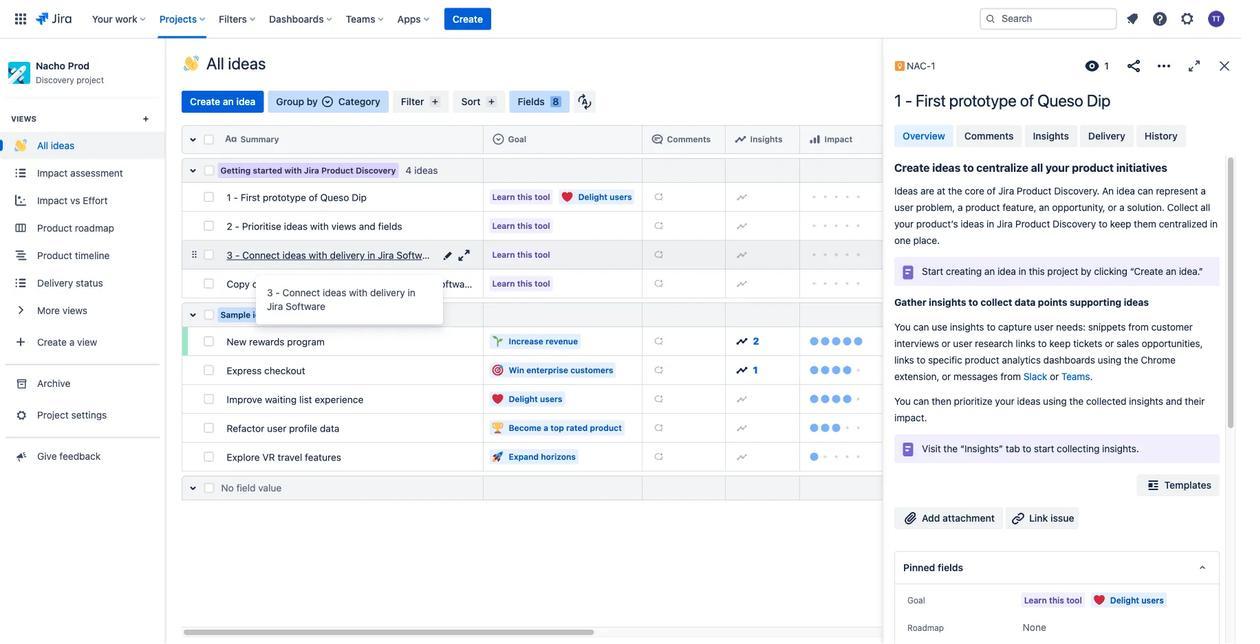 Task type: locate. For each thing, give the bounding box(es) containing it.
add image
[[653, 192, 664, 203], [653, 221, 664, 232], [737, 221, 748, 232], [653, 249, 664, 260], [653, 249, 664, 260], [653, 278, 664, 289], [653, 278, 664, 289], [737, 278, 748, 289], [653, 336, 664, 347], [653, 365, 664, 376], [653, 394, 664, 405], [737, 394, 748, 405], [653, 423, 664, 434], [653, 423, 664, 434], [737, 423, 748, 434], [653, 452, 664, 463]]

"insights"
[[960, 443, 1003, 455]]

panel note image left visit
[[900, 442, 916, 458]]

keep up dashboards
[[1050, 338, 1071, 349]]

filters
[[219, 13, 247, 24]]

0 horizontal spatial views
[[62, 305, 87, 316]]

or right slack link
[[1050, 371, 1059, 383]]

1 vertical spatial 1 - first prototype of queso dip
[[227, 192, 367, 203]]

dip down 1 popup button
[[1087, 91, 1111, 110]]

gather
[[894, 297, 927, 308]]

0 vertical spatial fields
[[378, 221, 402, 232]]

data up capture
[[1015, 297, 1036, 308]]

impact assessment
[[37, 167, 123, 179]]

delight inside the overview tab panel
[[1110, 596, 1139, 605]]

and left their
[[1166, 396, 1182, 407]]

create inside dropdown button
[[37, 336, 67, 348]]

create a view button
[[0, 329, 165, 356]]

0 horizontal spatial links
[[894, 355, 914, 366]]

:seedling: image
[[492, 336, 503, 347]]

delivery up 'more'
[[37, 277, 73, 289]]

:seedling: image
[[492, 336, 503, 347]]

win enterprise customers
[[509, 366, 613, 375]]

comments button
[[956, 125, 1022, 147], [648, 129, 720, 151]]

0 vertical spatial idea
[[236, 96, 256, 107]]

1 horizontal spatial views
[[331, 221, 356, 232]]

2 vertical spatial users
[[1142, 596, 1164, 605]]

all ideas up create an idea
[[206, 54, 266, 73]]

express
[[227, 365, 262, 377]]

timeline
[[75, 250, 110, 261]]

edit summary image
[[439, 247, 456, 264]]

1 inside nac-1 link
[[931, 60, 936, 72]]

1 horizontal spatial data
[[1015, 297, 1036, 308]]

create right apps "dropdown button"
[[453, 13, 483, 24]]

first down nac-1
[[916, 91, 946, 110]]

insights right insights image
[[750, 134, 783, 144]]

dip up 2 - prioritise ideas with views and fields
[[352, 192, 367, 203]]

impact image
[[809, 134, 820, 145]]

teams link
[[1062, 371, 1090, 383]]

customer
[[1151, 322, 1193, 333]]

1 vertical spatial users
[[540, 395, 562, 404]]

2 insights image from the top
[[737, 365, 748, 376]]

can inside ideas are at the core of jira product discovery. an idea can represent a user problem, a product feature, an opportunity, or a solution. collect all your product's ideas in jira product discovery to keep them centralized in one place.
[[1138, 185, 1154, 197]]

filter
[[401, 96, 424, 107]]

insights image
[[737, 336, 748, 347], [737, 365, 748, 376]]

2 vertical spatial delight
[[1110, 596, 1139, 605]]

1 horizontal spatial from
[[1128, 322, 1149, 333]]

fields
[[518, 96, 545, 107]]

horizons
[[541, 452, 576, 462]]

1 horizontal spatial 1 - first prototype of queso dip
[[894, 91, 1111, 110]]

ideas are at the core of jira product discovery. an idea can represent a user problem, a product feature, an opportunity, or a solution. collect all your product's ideas in jira product discovery to keep them centralized in one place.
[[894, 185, 1220, 246]]

0 vertical spatial delivery
[[1088, 130, 1125, 142]]

3 up sample ideas at the top left
[[267, 287, 273, 299]]

0 vertical spatial teams
[[346, 13, 375, 24]]

:dart: image
[[492, 365, 503, 376]]

1 vertical spatial idea
[[1117, 185, 1135, 197]]

goal up "roadmap" popup button
[[908, 596, 925, 605]]

add attachment image
[[903, 510, 919, 527]]

issue
[[1051, 513, 1074, 524]]

1 horizontal spatial dip
[[1087, 91, 1111, 110]]

user down 'ideas'
[[894, 202, 914, 213]]

insights image for 1
[[737, 365, 748, 376]]

1 horizontal spatial links
[[1016, 338, 1036, 349]]

1 vertical spatial goal
[[908, 596, 925, 605]]

2 inside button
[[753, 336, 759, 347]]

Search field
[[980, 8, 1117, 30]]

2 up 1 button
[[753, 336, 759, 347]]

you up impact.
[[894, 396, 911, 407]]

2 horizontal spatial delight
[[1110, 596, 1139, 605]]

3 - connect ideas with delivery in jira software down 2 - prioritise ideas with views and fields
[[227, 250, 436, 261]]

your inside you can then prioritize your ideas using the collected insights and their impact.
[[995, 396, 1015, 407]]

1 you from the top
[[894, 322, 911, 333]]

0 vertical spatial links
[[1016, 338, 1036, 349]]

insights up use
[[929, 297, 966, 308]]

keep left "them"
[[1110, 218, 1131, 230]]

can inside you can then prioritize your ideas using the collected insights and their impact.
[[913, 396, 929, 407]]

all ideas
[[206, 54, 266, 73], [37, 140, 74, 151]]

keep inside you can use insights to capture user needs: snippets from customer interviews or user research links to keep tickets or sales opportunities, links to specific product analytics dashboards using the chrome extension, or messages from
[[1050, 338, 1071, 349]]

0 horizontal spatial delight
[[509, 395, 538, 404]]

2 left prioritise
[[227, 221, 232, 232]]

an right feature,
[[1039, 202, 1050, 213]]

a
[[1201, 185, 1206, 197], [958, 202, 963, 213], [1120, 202, 1125, 213], [69, 336, 75, 348], [544, 423, 548, 433]]

1 vertical spatial 2
[[753, 336, 759, 347]]

impact
[[825, 134, 853, 144], [37, 167, 68, 179], [37, 195, 68, 206]]

0 vertical spatial views
[[331, 221, 356, 232]]

represent
[[1156, 185, 1198, 197]]

:rocket: image
[[492, 452, 503, 463], [492, 452, 503, 463]]

of inside ideas are at the core of jira product discovery. an idea can represent a user problem, a product feature, an opportunity, or a solution. collect all your product's ideas in jira product discovery to keep them centralized in one place.
[[987, 185, 996, 197]]

of right copy
[[252, 279, 261, 290]]

insights right use
[[950, 322, 984, 333]]

create down 'more'
[[37, 336, 67, 348]]

1 horizontal spatial project
[[1047, 266, 1078, 277]]

1 vertical spatial and
[[1166, 396, 1182, 407]]

1 horizontal spatial delivery
[[1088, 130, 1125, 142]]

learn this tool inside the overview tab panel
[[1024, 596, 1082, 605]]

project inside the nacho prod discovery project
[[76, 75, 104, 85]]

links up analytics
[[1016, 338, 1036, 349]]

users inside the overview tab panel
[[1142, 596, 1164, 605]]

goal right the goal image
[[508, 134, 526, 144]]

idea right an
[[1117, 185, 1135, 197]]

2 vertical spatial can
[[913, 396, 929, 407]]

getting
[[221, 166, 251, 175], [221, 166, 251, 175]]

your profile and settings image
[[1208, 11, 1225, 27]]

prod
[[68, 60, 89, 72]]

add image
[[653, 192, 664, 203], [737, 192, 748, 203], [653, 221, 664, 232], [737, 249, 748, 260], [653, 336, 664, 347], [653, 365, 664, 376], [653, 394, 664, 405], [653, 452, 664, 463], [737, 452, 748, 463]]

a left view
[[69, 336, 75, 348]]

1 - first prototype of queso dip
[[894, 91, 1111, 110], [227, 192, 367, 203]]

insights image up 1 button
[[737, 336, 748, 347]]

autosave is enabled image
[[578, 94, 592, 110]]

the right at
[[948, 185, 962, 197]]

editor templates image
[[1145, 477, 1162, 494]]

snippets
[[1088, 322, 1126, 333]]

0 horizontal spatial your
[[894, 218, 914, 230]]

or
[[1108, 202, 1117, 213], [942, 338, 951, 349], [1105, 338, 1114, 349], [942, 371, 951, 383], [1050, 371, 1059, 383]]

archive button
[[0, 370, 165, 397]]

2 vertical spatial software
[[286, 301, 325, 312]]

a right problem,
[[958, 202, 963, 213]]

insights button
[[1025, 125, 1077, 147], [731, 129, 794, 151]]

delivery inside group
[[37, 277, 73, 289]]

:heart: image
[[562, 192, 573, 203], [492, 394, 503, 405], [492, 394, 503, 405]]

link issue
[[1029, 513, 1074, 524]]

data inside the overview tab panel
[[1015, 297, 1036, 308]]

to down 'opportunity,'
[[1099, 218, 1108, 230]]

0 horizontal spatial dip
[[352, 192, 367, 203]]

0 vertical spatial from
[[1128, 322, 1149, 333]]

single select dropdown image
[[322, 96, 333, 107]]

create an idea
[[190, 96, 256, 107]]

2 horizontal spatial your
[[1046, 161, 1070, 174]]

to up analytics
[[1038, 338, 1047, 349]]

0 horizontal spatial goal
[[508, 134, 526, 144]]

0 vertical spatial 1 - first prototype of queso dip
[[894, 91, 1111, 110]]

insights image down 2 button on the right bottom of page
[[737, 365, 748, 376]]

1 horizontal spatial 2
[[753, 336, 759, 347]]

0 vertical spatial data
[[1015, 297, 1036, 308]]

1 vertical spatial first
[[241, 192, 260, 203]]

this
[[517, 192, 532, 202], [517, 221, 532, 231], [517, 250, 532, 260], [1029, 266, 1045, 277], [517, 279, 532, 289], [1049, 596, 1064, 605]]

0 vertical spatial goal
[[508, 134, 526, 144]]

become
[[509, 423, 541, 433]]

0 vertical spatial can
[[1138, 185, 1154, 197]]

0 horizontal spatial all
[[1031, 161, 1043, 174]]

project up points
[[1047, 266, 1078, 277]]

delight users inside the overview tab panel
[[1110, 596, 1164, 605]]

2 for 2
[[753, 336, 759, 347]]

all right centralize
[[1031, 161, 1043, 174]]

or inside ideas are at the core of jira product discovery. an idea can represent a user problem, a product feature, an opportunity, or a solution. collect all your product's ideas in jira product discovery to keep them centralized in one place.
[[1108, 202, 1117, 213]]

views up the 3 - connect ideas with delivery in jira software link
[[331, 221, 356, 232]]

links
[[1016, 338, 1036, 349], [894, 355, 914, 366]]

0 vertical spatial delight users
[[578, 192, 632, 202]]

1 vertical spatial delivery
[[37, 277, 73, 289]]

effort
[[83, 195, 108, 206]]

your up one
[[894, 218, 914, 230]]

and up the 3 - connect ideas with delivery in jira software link
[[359, 221, 376, 232]]

travel
[[278, 452, 302, 463]]

:wave: image
[[184, 56, 199, 71], [184, 56, 199, 71], [14, 139, 27, 152]]

jira image
[[36, 11, 71, 27], [36, 11, 71, 27]]

product's
[[916, 218, 958, 230]]

prioritise
[[242, 221, 281, 232]]

by inside the overview tab panel
[[1081, 266, 1092, 277]]

1 vertical spatial fields
[[938, 562, 963, 574]]

all
[[206, 54, 224, 73], [37, 140, 48, 151]]

2 panel note image from the top
[[900, 442, 916, 458]]

0 vertical spatial all ideas
[[206, 54, 266, 73]]

insights inside you can use insights to capture user needs: snippets from customer interviews or user research links to keep tickets or sales opportunities, links to specific product analytics dashboards using the chrome extension, or messages from
[[950, 322, 984, 333]]

feedback image
[[13, 450, 28, 463]]

vs
[[70, 195, 80, 206]]

1 vertical spatial delight
[[509, 395, 538, 404]]

banner
[[0, 0, 1241, 39]]

2 vertical spatial your
[[995, 396, 1015, 407]]

1 vertical spatial teams
[[1062, 371, 1090, 383]]

insights image inside 2 button
[[737, 336, 748, 347]]

insights button up the create ideas to centralize all your product initiatives at right top
[[1025, 125, 1077, 147]]

.
[[1090, 371, 1093, 383]]

queso down 1 popup button
[[1037, 91, 1083, 110]]

1 vertical spatial using
[[1043, 396, 1067, 407]]

0 horizontal spatial users
[[540, 395, 562, 404]]

create up collapse all 'image'
[[190, 96, 220, 107]]

"create
[[1130, 266, 1163, 277]]

dashboards button
[[265, 8, 338, 30]]

0 vertical spatial queso
[[1037, 91, 1083, 110]]

3 - connect ideas with delivery in jira software
[[227, 250, 436, 261], [267, 287, 415, 312]]

to up extension,
[[917, 355, 926, 366]]

1 vertical spatial from
[[1001, 371, 1021, 383]]

all ideas right :wave: icon
[[37, 140, 74, 151]]

project
[[37, 409, 69, 421]]

discovery inside ideas are at the core of jira product discovery. an idea can represent a user problem, a product feature, an opportunity, or a solution. collect all your product's ideas in jira product discovery to keep them centralized in one place.
[[1053, 218, 1096, 230]]

1 horizontal spatial delight
[[578, 192, 608, 202]]

:wave: image inside all ideas link
[[14, 139, 27, 152]]

1
[[931, 60, 936, 72], [1105, 60, 1109, 72], [894, 91, 902, 110], [227, 192, 231, 203], [753, 365, 758, 376]]

teams left apps
[[346, 13, 375, 24]]

0 horizontal spatial first
[[241, 192, 260, 203]]

1 vertical spatial all
[[1201, 202, 1210, 213]]

goal inside button
[[508, 134, 526, 144]]

0 horizontal spatial idea
[[236, 96, 256, 107]]

pinned fields element
[[894, 552, 1220, 585]]

1 vertical spatial delight users
[[509, 395, 562, 404]]

panel note image for visit
[[900, 442, 916, 458]]

of
[[1020, 91, 1034, 110], [987, 185, 996, 197], [309, 192, 318, 203], [252, 279, 261, 290]]

0 horizontal spatial insights
[[750, 134, 783, 144]]

to up research
[[987, 322, 996, 333]]

teams down dashboards
[[1062, 371, 1090, 383]]

1 vertical spatial insights
[[950, 322, 984, 333]]

1 vertical spatial software
[[434, 279, 473, 290]]

in
[[987, 218, 994, 230], [1210, 218, 1218, 230], [367, 250, 375, 261], [1019, 266, 1026, 277], [405, 279, 413, 290], [408, 287, 415, 299]]

overview tab panel
[[889, 155, 1225, 645]]

1 vertical spatial all ideas
[[37, 140, 74, 151]]

or down an
[[1108, 202, 1117, 213]]

panel note image
[[900, 264, 916, 281], [900, 442, 916, 458]]

dashboards
[[1043, 355, 1095, 366]]

by left clicking in the right of the page
[[1081, 266, 1092, 277]]

tool inside the overview tab panel
[[1067, 596, 1082, 605]]

0 vertical spatial insights image
[[737, 336, 748, 347]]

impact vs effort link
[[0, 187, 165, 214]]

0 horizontal spatial project
[[76, 75, 104, 85]]

by left the single select dropdown "icon"
[[307, 96, 318, 107]]

0 vertical spatial prototype
[[949, 91, 1017, 110]]

list
[[299, 394, 312, 406]]

your up the discovery.
[[1046, 161, 1070, 174]]

0 horizontal spatial from
[[1001, 371, 1021, 383]]

field
[[236, 483, 256, 494]]

an inside ideas are at the core of jira product discovery. an idea can represent a user problem, a product feature, an opportunity, or a solution. collect all your product's ideas in jira product discovery to keep them centralized in one place.
[[1039, 202, 1050, 213]]

you inside you can then prioritize your ideas using the collected insights and their impact.
[[894, 396, 911, 407]]

link
[[1029, 513, 1048, 524]]

0 vertical spatial using
[[1098, 355, 1122, 366]]

create inside button
[[190, 96, 220, 107]]

the right visit
[[944, 443, 958, 455]]

refactor user profile data
[[227, 423, 340, 434]]

1 panel note image from the top
[[900, 264, 916, 281]]

rewards
[[249, 336, 285, 348]]

or up specific
[[942, 338, 951, 349]]

1 vertical spatial can
[[913, 322, 929, 333]]

product inside you can use insights to capture user needs: snippets from customer interviews or user research links to keep tickets or sales opportunities, links to specific product analytics dashboards using the chrome extension, or messages from
[[965, 355, 1000, 366]]

win
[[509, 366, 524, 375]]

all up create an idea
[[206, 54, 224, 73]]

0 vertical spatial you
[[894, 322, 911, 333]]

pinned
[[903, 562, 935, 574]]

1 horizontal spatial delight users
[[578, 192, 632, 202]]

0 horizontal spatial queso
[[320, 192, 349, 203]]

insights inside you can then prioritize your ideas using the collected insights and their impact.
[[1129, 396, 1163, 407]]

points
[[1038, 297, 1068, 308]]

messages
[[954, 371, 998, 383]]

tab list containing overview
[[893, 124, 1232, 149]]

2 you from the top
[[894, 396, 911, 407]]

comments button up centralize
[[956, 125, 1022, 147]]

can up the solution. at the right top of page
[[1138, 185, 1154, 197]]

share image
[[1126, 58, 1142, 74]]

0 horizontal spatial all ideas
[[37, 140, 74, 151]]

can inside you can use insights to capture user needs: snippets from customer interviews or user research links to keep tickets or sales opportunities, links to specific product analytics dashboards using the chrome extension, or messages from
[[913, 322, 929, 333]]

idea inside ideas are at the core of jira product discovery. an idea can represent a user problem, a product feature, an opportunity, or a solution. collect all your product's ideas in jira product discovery to keep them centralized in one place.
[[1117, 185, 1135, 197]]

you for you can use insights to capture user needs: snippets from customer interviews or user research links to keep tickets or sales opportunities, links to specific product analytics dashboards using the chrome extension, or messages from
[[894, 322, 911, 333]]

0 vertical spatial project
[[76, 75, 104, 85]]

1 vertical spatial keep
[[1050, 338, 1071, 349]]

from down analytics
[[1001, 371, 1021, 383]]

product up an
[[1072, 161, 1114, 174]]

using down slack or teams .
[[1043, 396, 1067, 407]]

:trophy: image
[[492, 423, 503, 434]]

apps
[[397, 13, 421, 24]]

summary
[[240, 134, 279, 144]]

group
[[276, 96, 304, 107]]

1 button
[[1080, 55, 1115, 77]]

impact up impact vs effort
[[37, 167, 68, 179]]

tab list
[[893, 124, 1232, 149]]

project down prod
[[76, 75, 104, 85]]

your right the prioritize
[[995, 396, 1015, 407]]

1 horizontal spatial all
[[206, 54, 224, 73]]

software
[[397, 250, 436, 261], [434, 279, 473, 290], [286, 301, 325, 312]]

0 horizontal spatial all
[[37, 140, 48, 151]]

increase revenue
[[509, 337, 578, 346]]

create for create a view
[[37, 336, 67, 348]]

ideas inside the 3 - connect ideas with delivery in jira software link
[[282, 250, 306, 261]]

impact for impact assessment
[[37, 167, 68, 179]]

insights
[[1033, 130, 1069, 142], [750, 134, 783, 144]]

start creating an idea in this project by clicking "create an idea."
[[922, 266, 1203, 277]]

links down interviews
[[894, 355, 914, 366]]

create inside the overview tab panel
[[894, 161, 930, 174]]

1 horizontal spatial by
[[1081, 266, 1092, 277]]

fields right pinned
[[938, 562, 963, 574]]

project settings
[[37, 409, 107, 421]]

0 vertical spatial by
[[307, 96, 318, 107]]

all inside ideas are at the core of jira product discovery. an idea can represent a user problem, a product feature, an opportunity, or a solution. collect all your product's ideas in jira product discovery to keep them centralized in one place.
[[1201, 202, 1210, 213]]

teams inside the overview tab panel
[[1062, 371, 1090, 383]]

0 vertical spatial impact
[[825, 134, 853, 144]]

comments button left insights image
[[648, 129, 720, 151]]

software up the program
[[286, 301, 325, 312]]

insights right collected
[[1129, 396, 1163, 407]]

can up impact.
[[913, 396, 929, 407]]

prototype
[[949, 91, 1017, 110], [263, 192, 306, 203]]

1 horizontal spatial using
[[1098, 355, 1122, 366]]

keep inside ideas are at the core of jira product discovery. an idea can represent a user problem, a product feature, an opportunity, or a solution. collect all your product's ideas in jira product discovery to keep them centralized in one place.
[[1110, 218, 1131, 230]]

create button
[[444, 8, 491, 30]]

1 horizontal spatial keep
[[1110, 218, 1131, 230]]

group
[[0, 97, 165, 364]]

0 horizontal spatial teams
[[346, 13, 375, 24]]

2 vertical spatial delight users
[[1110, 596, 1164, 605]]

slack
[[1024, 371, 1047, 383]]

of up the create ideas to centralize all your product initiatives at right top
[[1020, 91, 1034, 110]]

1 inside 1 popup button
[[1105, 60, 1109, 72]]

learn inside the overview tab panel
[[1024, 596, 1047, 605]]

tab
[[1006, 443, 1020, 455]]

delight users
[[578, 192, 632, 202], [509, 395, 562, 404], [1110, 596, 1164, 605]]

product inside ideas are at the core of jira product discovery. an idea can represent a user problem, a product feature, an opportunity, or a solution. collect all your product's ideas in jira product discovery to keep them centralized in one place.
[[965, 202, 1000, 213]]

solution.
[[1127, 202, 1165, 213]]

you
[[894, 322, 911, 333], [894, 396, 911, 407]]

impact inside button
[[825, 134, 853, 144]]

in inside the 3 - connect ideas with delivery in jira software link
[[367, 250, 375, 261]]

from up the sales
[[1128, 322, 1149, 333]]

1 vertical spatial queso
[[320, 192, 349, 203]]

2 vertical spatial insights
[[1129, 396, 1163, 407]]

0 vertical spatial all
[[206, 54, 224, 73]]

2 vertical spatial idea
[[998, 266, 1016, 277]]

1 insights image from the top
[[737, 336, 748, 347]]

fields up the 3 - connect ideas with delivery in jira software link
[[378, 221, 402, 232]]

2 horizontal spatial delight users
[[1110, 596, 1164, 605]]

using down the sales
[[1098, 355, 1122, 366]]

all ideas inside group
[[37, 140, 74, 151]]

:wave: image
[[14, 139, 27, 152]]

all ideas link
[[0, 132, 165, 159]]

the down teams "link"
[[1069, 396, 1084, 407]]

2 horizontal spatial users
[[1142, 596, 1164, 605]]

copy of 3 - connect ideas with delivery in jira software
[[227, 279, 473, 290]]

:heart: image
[[562, 192, 573, 203], [1094, 595, 1105, 606], [1094, 595, 1105, 606]]

from
[[1128, 322, 1149, 333], [1001, 371, 1021, 383]]

all right :wave: icon
[[37, 140, 48, 151]]

0 vertical spatial software
[[397, 250, 436, 261]]

all right collect
[[1201, 202, 1210, 213]]

top
[[551, 423, 564, 433]]

can for you can then prioritize your ideas using the collected insights and their impact.
[[913, 396, 929, 407]]

comments image
[[652, 134, 663, 145]]

pinned fields
[[903, 562, 963, 574]]

insights up the create ideas to centralize all your product initiatives at right top
[[1033, 130, 1069, 142]]

create up 'ideas'
[[894, 161, 930, 174]]

insights image inside 1 button
[[737, 365, 748, 376]]

discovery
[[36, 75, 74, 85], [356, 166, 396, 175], [356, 166, 396, 175], [1053, 218, 1096, 230]]

0 vertical spatial 2
[[227, 221, 232, 232]]

delivery inside button
[[1088, 130, 1125, 142]]

1 horizontal spatial idea
[[998, 266, 1016, 277]]

idea up collect
[[998, 266, 1016, 277]]

comments right comments image
[[667, 134, 711, 144]]

comments up centralize
[[965, 130, 1014, 142]]

to right tab
[[1023, 443, 1031, 455]]

create inside button
[[453, 13, 483, 24]]

visit
[[922, 443, 941, 455]]

work
[[115, 13, 137, 24]]

0 horizontal spatial delivery
[[37, 277, 73, 289]]

1 horizontal spatial and
[[1166, 396, 1182, 407]]

overview
[[903, 130, 945, 142]]

settings image
[[1179, 11, 1196, 27]]

3 - connect ideas with delivery in jira software down the 3 - connect ideas with delivery in jira software link
[[267, 287, 415, 312]]

learn this tool
[[492, 192, 550, 202], [492, 221, 550, 231], [492, 250, 550, 260], [492, 279, 550, 289], [1024, 596, 1082, 605]]

impact right impact icon
[[825, 134, 853, 144]]

you for you can then prioritize your ideas using the collected insights and their impact.
[[894, 396, 911, 407]]

queso up 2 - prioritise ideas with views and fields
[[320, 192, 349, 203]]

use
[[932, 322, 948, 333]]

0 horizontal spatial and
[[359, 221, 376, 232]]

views right 'more'
[[62, 305, 87, 316]]

filter button
[[393, 91, 449, 113]]

you inside you can use insights to capture user needs: snippets from customer interviews or user research links to keep tickets or sales opportunities, links to specific product analytics dashboards using the chrome extension, or messages from
[[894, 322, 911, 333]]



Task type: vqa. For each thing, say whether or not it's contained in the screenshot.
Software
yes



Task type: describe. For each thing, give the bounding box(es) containing it.
start
[[1034, 443, 1054, 455]]

revenue
[[546, 337, 578, 346]]

insights image
[[735, 134, 746, 145]]

clicking
[[1094, 266, 1128, 277]]

customers
[[571, 366, 613, 375]]

1 horizontal spatial comments button
[[956, 125, 1022, 147]]

delivery for delivery status
[[37, 277, 73, 289]]

your inside ideas are at the core of jira product discovery. an idea can represent a user problem, a product feature, an opportunity, or a solution. collect all your product's ideas in jira product discovery to keep them centralized in one place.
[[894, 218, 914, 230]]

primary element
[[8, 0, 980, 38]]

interviews
[[894, 338, 939, 349]]

1 button
[[731, 360, 794, 382]]

sort button
[[453, 91, 505, 113]]

0 horizontal spatial data
[[320, 423, 340, 434]]

a inside dropdown button
[[69, 336, 75, 348]]

nac-1
[[907, 60, 936, 72]]

ideas inside you can then prioritize your ideas using the collected insights and their impact.
[[1017, 396, 1041, 407]]

at
[[937, 185, 946, 197]]

the inside ideas are at the core of jira product discovery. an idea can represent a user problem, a product feature, an opportunity, or a solution. collect all your product's ideas in jira product discovery to keep them centralized in one place.
[[948, 185, 962, 197]]

explore
[[227, 452, 260, 463]]

sample ideas
[[221, 310, 274, 320]]

all inside group
[[37, 140, 48, 151]]

features
[[305, 452, 341, 463]]

0 vertical spatial and
[[359, 221, 376, 232]]

group containing all ideas
[[0, 97, 165, 364]]

product timeline link
[[0, 242, 165, 269]]

delivery button
[[1080, 125, 1134, 147]]

needs:
[[1056, 322, 1086, 333]]

sample
[[221, 310, 251, 320]]

create for create
[[453, 13, 483, 24]]

goal inside popup button
[[908, 596, 925, 605]]

current project sidebar image
[[150, 55, 180, 83]]

and inside you can then prioritize your ideas using the collected insights and their impact.
[[1166, 396, 1182, 407]]

views inside group
[[62, 305, 87, 316]]

2 - prioritise ideas with views and fields
[[227, 221, 402, 232]]

user down points
[[1034, 322, 1054, 333]]

the inside you can use insights to capture user needs: snippets from customer interviews or user research links to keep tickets or sales opportunities, links to specific product analytics dashboards using the chrome extension, or messages from
[[1124, 355, 1138, 366]]

idea."
[[1179, 266, 1203, 277]]

an left idea." at the top right of page
[[1166, 266, 1177, 277]]

0 horizontal spatial fields
[[378, 221, 402, 232]]

apps button
[[393, 8, 435, 30]]

of up 2 - prioritise ideas with views and fields
[[309, 192, 318, 203]]

category
[[338, 96, 380, 107]]

0 horizontal spatial comments button
[[648, 129, 720, 151]]

fields inside the overview tab panel
[[938, 562, 963, 574]]

more image
[[1156, 58, 1172, 74]]

a left top
[[544, 423, 548, 433]]

1 horizontal spatial comments
[[965, 130, 1014, 142]]

none
[[1023, 622, 1046, 634]]

1 inside 1 button
[[753, 365, 758, 376]]

notifications image
[[1124, 11, 1141, 27]]

using inside you can use insights to capture user needs: snippets from customer interviews or user research links to keep tickets or sales opportunities, links to specific product analytics dashboards using the chrome extension, or messages from
[[1098, 355, 1122, 366]]

expand
[[509, 452, 539, 462]]

create an idea button
[[182, 91, 264, 113]]

banner containing your work
[[0, 0, 1241, 39]]

3 right copy
[[264, 279, 270, 290]]

idea inside button
[[236, 96, 256, 107]]

chrome
[[1141, 355, 1176, 366]]

product timeline
[[37, 250, 110, 261]]

0 vertical spatial 3 - connect ideas with delivery in jira software
[[227, 250, 436, 261]]

to left collect
[[969, 297, 978, 308]]

product right rated
[[590, 423, 622, 433]]

them
[[1134, 218, 1156, 230]]

new
[[227, 336, 247, 348]]

status
[[76, 277, 103, 289]]

3 up copy
[[227, 250, 233, 261]]

collapse all image
[[185, 131, 201, 148]]

user inside ideas are at the core of jira product discovery. an idea can represent a user problem, a product feature, an opportunity, or a solution. collect all your product's ideas in jira product discovery to keep them centralized in one place.
[[894, 202, 914, 213]]

create for create an idea
[[190, 96, 220, 107]]

help image
[[1152, 11, 1168, 27]]

software inside the 3 - connect ideas with delivery in jira software link
[[397, 250, 436, 261]]

project inside the overview tab panel
[[1047, 266, 1078, 277]]

1 vertical spatial dip
[[352, 192, 367, 203]]

search image
[[985, 13, 996, 24]]

extension,
[[894, 371, 939, 383]]

:dart: image
[[492, 365, 503, 376]]

your
[[92, 13, 113, 24]]

2 button
[[731, 331, 794, 353]]

roadmap
[[75, 222, 114, 234]]

more views link
[[0, 297, 165, 324]]

more views
[[37, 305, 87, 316]]

impact.
[[894, 412, 927, 424]]

an
[[1102, 185, 1114, 197]]

ideas inside all ideas link
[[51, 140, 74, 151]]

1 horizontal spatial first
[[916, 91, 946, 110]]

teams button
[[342, 8, 389, 30]]

0 horizontal spatial delight users
[[509, 395, 562, 404]]

collect
[[1167, 202, 1198, 213]]

- inside 3 - connect ideas with delivery in jira software
[[276, 287, 280, 299]]

or down the snippets
[[1105, 338, 1114, 349]]

project settings button
[[0, 401, 165, 429]]

to inside ideas are at the core of jira product discovery. an idea can represent a user problem, a product feature, an opportunity, or a solution. collect all your product's ideas in jira product discovery to keep them centralized in one place.
[[1099, 218, 1108, 230]]

jira product discovery navigation element
[[0, 39, 165, 645]]

an inside button
[[223, 96, 234, 107]]

core
[[965, 185, 984, 197]]

increase
[[509, 337, 543, 346]]

summary image
[[225, 134, 236, 145]]

open idea image
[[456, 247, 472, 264]]

0 vertical spatial delight
[[578, 192, 608, 202]]

an right "creating"
[[984, 266, 995, 277]]

close image
[[1216, 58, 1233, 74]]

improve waiting list experience
[[227, 394, 364, 406]]

:trophy: image
[[492, 423, 503, 434]]

link issue image
[[1010, 510, 1027, 527]]

2 for 2 - prioritise ideas with views and fields
[[227, 221, 232, 232]]

0 vertical spatial users
[[610, 192, 632, 202]]

their
[[1185, 396, 1205, 407]]

no
[[221, 483, 234, 494]]

overview button
[[894, 125, 954, 147]]

add
[[922, 513, 940, 524]]

delivery inside the 3 - connect ideas with delivery in jira software link
[[330, 250, 365, 261]]

a right represent
[[1201, 185, 1206, 197]]

project settings image
[[13, 408, 28, 422]]

assessment
[[70, 167, 123, 179]]

1 horizontal spatial queso
[[1037, 91, 1083, 110]]

goal image
[[493, 134, 504, 145]]

feedback
[[59, 451, 101, 462]]

delivery status link
[[0, 269, 165, 297]]

roadmap
[[908, 623, 944, 633]]

ideas inside ideas are at the core of jira product discovery. an idea can represent a user problem, a product feature, an opportunity, or a solution. collect all your product's ideas in jira product discovery to keep them centralized in one place.
[[961, 218, 984, 230]]

create for create ideas to centralize all your product initiatives
[[894, 161, 930, 174]]

0 horizontal spatial 1 - first prototype of queso dip
[[227, 192, 367, 203]]

0 horizontal spatial insights button
[[731, 129, 794, 151]]

rated
[[566, 423, 588, 433]]

specific
[[928, 355, 962, 366]]

gather insights to collect data points supporting ideas
[[894, 297, 1149, 308]]

capture
[[998, 322, 1032, 333]]

or down specific
[[942, 371, 951, 383]]

you can then prioritize your ideas using the collected insights and their impact.
[[894, 396, 1207, 424]]

then
[[932, 396, 951, 407]]

0 vertical spatial insights
[[929, 297, 966, 308]]

link issue button
[[1006, 508, 1079, 530]]

impact for impact
[[825, 134, 853, 144]]

settings
[[71, 409, 107, 421]]

give
[[37, 451, 57, 462]]

a left the solution. at the right top of page
[[1120, 202, 1125, 213]]

5 ideas
[[284, 309, 316, 321]]

history
[[1145, 130, 1178, 142]]

roadmap button
[[903, 620, 948, 636]]

1 vertical spatial 3 - connect ideas with delivery in jira software
[[267, 287, 415, 312]]

more
[[37, 305, 60, 316]]

ideas
[[894, 185, 918, 197]]

using inside you can then prioritize your ideas using the collected insights and their impact.
[[1043, 396, 1067, 407]]

1 horizontal spatial insights
[[1033, 130, 1069, 142]]

impact for impact vs effort
[[37, 195, 68, 206]]

1 horizontal spatial insights button
[[1025, 125, 1077, 147]]

expand image
[[1186, 58, 1203, 74]]

the inside you can then prioritize your ideas using the collected insights and their impact.
[[1069, 396, 1084, 407]]

centralize
[[977, 161, 1029, 174]]

are
[[921, 185, 934, 197]]

product roadmap
[[37, 222, 114, 234]]

appswitcher icon image
[[12, 11, 29, 27]]

sort
[[461, 96, 481, 107]]

to up core
[[963, 161, 974, 174]]

teams inside popup button
[[346, 13, 375, 24]]

attachment
[[943, 513, 995, 524]]

refactor
[[227, 423, 264, 434]]

one
[[894, 235, 911, 246]]

can for you can use insights to capture user needs: snippets from customer interviews or user research links to keep tickets or sales opportunities, links to specific product analytics dashboards using the chrome extension, or messages from
[[913, 322, 929, 333]]

user up specific
[[953, 338, 972, 349]]

panel note image for start
[[900, 264, 916, 281]]

slack link
[[1024, 371, 1047, 383]]

templates
[[1165, 480, 1212, 491]]

delivery for delivery
[[1088, 130, 1125, 142]]

history button
[[1137, 125, 1186, 147]]

1 horizontal spatial prototype
[[949, 91, 1017, 110]]

discovery inside the nacho prod discovery project
[[36, 75, 74, 85]]

impact button
[[805, 129, 878, 151]]

prioritize
[[954, 396, 993, 407]]

view
[[77, 336, 97, 348]]

insights image for 2
[[737, 336, 748, 347]]

give feedback button
[[0, 443, 165, 470]]

user left profile
[[267, 423, 286, 434]]

0 horizontal spatial comments
[[667, 134, 711, 144]]

summary button
[[221, 129, 478, 151]]

1 vertical spatial prototype
[[263, 192, 306, 203]]

1 vertical spatial links
[[894, 355, 914, 366]]



